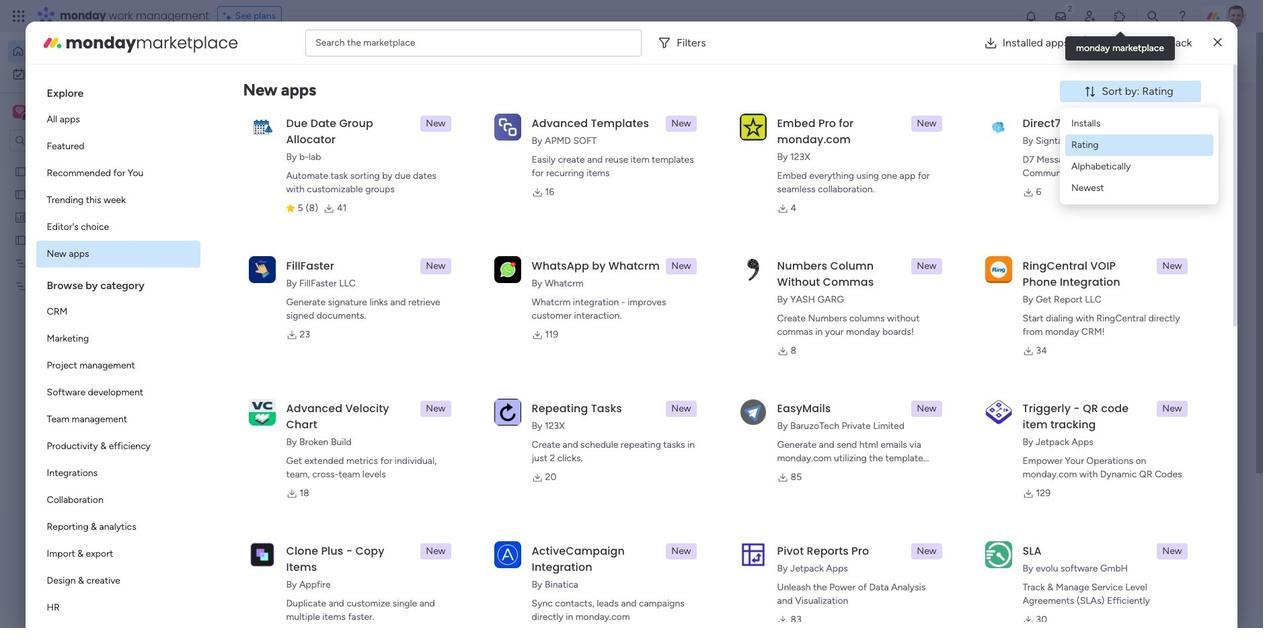 Task type: locate. For each thing, give the bounding box(es) containing it.
1 terry turtle image from the top
[[280, 553, 307, 580]]

0 vertical spatial heading
[[36, 75, 200, 106]]

0 vertical spatial dapulse x slim image
[[1214, 35, 1222, 51]]

1 vertical spatial terry turtle image
[[280, 602, 307, 628]]

1 vertical spatial heading
[[36, 268, 200, 299]]

0 vertical spatial check circle image
[[1021, 126, 1030, 136]]

0 vertical spatial public board image
[[14, 165, 27, 178]]

add to favorites image
[[694, 246, 708, 259]]

1 horizontal spatial dapulse x slim image
[[1214, 35, 1222, 51]]

app logo image
[[249, 114, 276, 140], [494, 114, 521, 140], [740, 114, 767, 140], [985, 114, 1012, 140], [249, 256, 276, 283], [494, 256, 521, 283], [740, 256, 767, 283], [985, 256, 1012, 283], [249, 399, 276, 426], [494, 399, 521, 426], [740, 399, 767, 426], [985, 399, 1012, 426], [249, 541, 276, 568], [494, 541, 521, 568], [740, 541, 767, 568], [985, 541, 1012, 568]]

help center element
[[1001, 555, 1203, 609]]

search everything image
[[1146, 9, 1160, 23]]

1 vertical spatial dapulse x slim image
[[1183, 98, 1199, 114]]

public board image
[[14, 165, 27, 178], [265, 246, 280, 260]]

component image
[[265, 267, 277, 279], [503, 267, 515, 279], [740, 267, 752, 279]]

1 horizontal spatial component image
[[503, 267, 515, 279]]

2 horizontal spatial component image
[[740, 267, 752, 279]]

circle o image
[[1021, 161, 1030, 171], [1021, 178, 1030, 188]]

v2 bolt switch image
[[1117, 50, 1125, 65]]

1 vertical spatial public board image
[[265, 246, 280, 260]]

0 horizontal spatial component image
[[265, 267, 277, 279]]

close recently visited image
[[248, 110, 264, 126]]

1 horizontal spatial public board image
[[265, 246, 280, 260]]

workspace image
[[13, 104, 26, 119], [15, 104, 24, 119]]

0 horizontal spatial dapulse x slim image
[[1183, 98, 1199, 114]]

1 circle o image from the top
[[1021, 161, 1030, 171]]

0 vertical spatial terry turtle image
[[280, 553, 307, 580]]

3 component image from the left
[[740, 267, 752, 279]]

terry turtle image
[[280, 553, 307, 580], [280, 602, 307, 628]]

notifications image
[[1025, 9, 1038, 23]]

list box
[[36, 75, 200, 628], [0, 157, 172, 479]]

public dashboard image
[[740, 246, 755, 260]]

check circle image
[[1021, 126, 1030, 136], [1021, 143, 1030, 154]]

option
[[8, 40, 163, 62], [8, 63, 163, 85], [36, 106, 200, 133], [36, 133, 200, 160], [0, 159, 172, 162], [36, 160, 200, 187], [36, 187, 200, 214], [36, 214, 200, 241], [36, 241, 200, 268], [36, 299, 200, 326], [36, 326, 200, 353], [36, 353, 200, 379], [36, 379, 200, 406], [36, 406, 200, 433], [36, 433, 200, 460], [36, 460, 200, 487], [36, 487, 200, 514], [36, 514, 200, 541], [36, 541, 200, 568], [36, 568, 200, 595], [36, 595, 200, 622]]

heading
[[36, 75, 200, 106], [36, 268, 200, 299]]

1 vertical spatial circle o image
[[1021, 178, 1030, 188]]

public board image
[[14, 188, 27, 200], [14, 233, 27, 246], [503, 246, 517, 260], [265, 410, 280, 425]]

1 vertical spatial check circle image
[[1021, 143, 1030, 154]]

0 horizontal spatial public board image
[[14, 165, 27, 178]]

2 workspace image from the left
[[15, 104, 24, 119]]

0 vertical spatial circle o image
[[1021, 161, 1030, 171]]

2 image
[[1064, 1, 1076, 16]]

1 component image from the left
[[265, 267, 277, 279]]

select product image
[[12, 9, 26, 23]]

see plans image
[[223, 9, 235, 24]]

dapulse x slim image
[[1214, 35, 1222, 51], [1183, 98, 1199, 114]]

terry turtle image
[[1226, 5, 1247, 27]]



Task type: vqa. For each thing, say whether or not it's contained in the screenshot.
WHERE
no



Task type: describe. For each thing, give the bounding box(es) containing it.
menu menu
[[1066, 113, 1214, 199]]

v2 user feedback image
[[1012, 50, 1022, 65]]

2 component image from the left
[[503, 267, 515, 279]]

public dashboard image
[[14, 211, 27, 223]]

1 heading from the top
[[36, 75, 200, 106]]

2 check circle image from the top
[[1021, 143, 1030, 154]]

1 check circle image from the top
[[1021, 126, 1030, 136]]

2 circle o image from the top
[[1021, 178, 1030, 188]]

component image for public dashboard icon
[[740, 267, 752, 279]]

help image
[[1176, 9, 1189, 23]]

quick search results list box
[[248, 126, 969, 469]]

add to favorites image
[[932, 246, 945, 259]]

Search in workspace field
[[28, 133, 112, 148]]

workspace selection element
[[13, 104, 112, 121]]

invite members image
[[1084, 9, 1097, 23]]

circle o image
[[1021, 195, 1030, 205]]

2 heading from the top
[[36, 268, 200, 299]]

component image for rightmost public board image
[[265, 267, 277, 279]]

1 workspace image from the left
[[13, 104, 26, 119]]

update feed image
[[1054, 9, 1068, 23]]

monday marketplace image
[[1113, 9, 1127, 23]]

2 terry turtle image from the top
[[280, 602, 307, 628]]

monday marketplace image
[[41, 32, 63, 53]]

templates image image
[[1013, 271, 1191, 363]]



